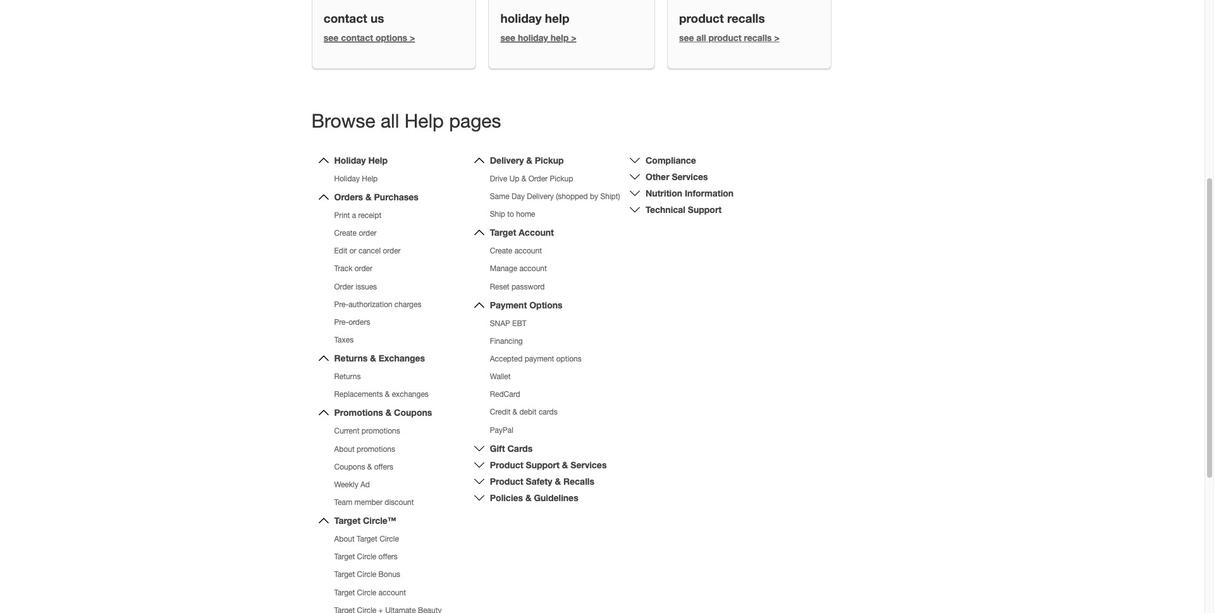 Task type: vqa. For each thing, say whether or not it's contained in the screenshot.
Exchanges
yes



Task type: locate. For each thing, give the bounding box(es) containing it.
0 vertical spatial holiday help link
[[334, 155, 388, 166]]

browse
[[312, 109, 376, 132]]

1 vertical spatial product
[[709, 32, 742, 43]]

order right cancel on the left top
[[383, 247, 401, 256]]

1 pre- from the top
[[334, 300, 349, 309]]

create
[[334, 229, 357, 238], [490, 247, 513, 256]]

circle down about target circle
[[357, 553, 377, 562]]

redcard
[[490, 391, 520, 399]]

& for credit & debit cards
[[513, 408, 518, 417]]

pages
[[449, 109, 501, 132]]

0 horizontal spatial see
[[324, 32, 339, 43]]

target down the team
[[334, 516, 361, 527]]

0 horizontal spatial create
[[334, 229, 357, 238]]

0 vertical spatial product
[[490, 460, 524, 471]]

2 product from the top
[[490, 476, 524, 487]]

circle down circle™
[[380, 535, 399, 544]]

pre-orders
[[334, 318, 370, 327]]

about up target circle offers link
[[334, 535, 355, 544]]

& up promotions & coupons
[[385, 391, 390, 399]]

see down product recalls at top
[[679, 32, 694, 43]]

offers
[[374, 463, 393, 472], [379, 553, 398, 562]]

create up manage
[[490, 247, 513, 256]]

about target circle
[[334, 535, 399, 544]]

0 horizontal spatial order
[[334, 283, 354, 291]]

holiday help
[[501, 11, 570, 25]]

see holiday help >
[[501, 32, 577, 43]]

0 vertical spatial holiday help
[[334, 155, 388, 166]]

1 vertical spatial product
[[490, 476, 524, 487]]

other services link
[[646, 171, 708, 182]]

target circle bonus link
[[334, 571, 401, 580]]

support for technical
[[688, 204, 722, 215]]

help for 1st holiday help link from the top
[[368, 155, 388, 166]]

target down about target circle
[[334, 553, 355, 562]]

1 vertical spatial options
[[557, 355, 582, 364]]

1 vertical spatial all
[[381, 109, 399, 132]]

promotions & coupons link
[[334, 408, 432, 419]]

holiday down holiday help
[[518, 32, 549, 43]]

& up drive up & order pickup link
[[527, 155, 533, 166]]

about target circle link
[[334, 535, 399, 544]]

account up password
[[520, 265, 547, 274]]

target for target circle offers
[[334, 553, 355, 562]]

nutrition information
[[646, 188, 734, 199]]

pre-authorization charges link
[[334, 300, 422, 309]]

promotions
[[362, 427, 400, 436], [357, 445, 395, 454]]

2 holiday help link from the top
[[334, 175, 378, 183]]

1 horizontal spatial order
[[529, 175, 548, 183]]

& for replacements & exchanges
[[385, 391, 390, 399]]

manage account link
[[490, 265, 547, 274]]

1 vertical spatial order
[[383, 247, 401, 256]]

0 horizontal spatial delivery
[[490, 155, 524, 166]]

1 vertical spatial returns
[[334, 373, 361, 382]]

holiday
[[501, 11, 542, 25], [518, 32, 549, 43]]

circle™
[[363, 516, 397, 527]]

target
[[490, 227, 517, 238], [334, 516, 361, 527], [357, 535, 378, 544], [334, 553, 355, 562], [334, 571, 355, 580], [334, 589, 355, 598]]

1 horizontal spatial >
[[571, 32, 577, 43]]

& up recalls
[[562, 460, 568, 471]]

1 horizontal spatial support
[[688, 204, 722, 215]]

help up see holiday help >
[[545, 11, 570, 25]]

offers up the bonus
[[379, 553, 398, 562]]

holiday for 1st holiday help link from the top
[[334, 155, 366, 166]]

contact us
[[324, 11, 384, 25]]

account for manage account
[[520, 265, 547, 274]]

services up recalls
[[571, 460, 607, 471]]

all down product recalls at top
[[697, 32, 707, 43]]

create for create account
[[490, 247, 513, 256]]

about promotions
[[334, 445, 395, 454]]

pre- up taxes link
[[334, 318, 349, 327]]

0 horizontal spatial coupons
[[334, 463, 365, 472]]

account down the bonus
[[379, 589, 406, 598]]

returns up returns link
[[334, 353, 368, 364]]

recalls
[[564, 476, 595, 487]]

product
[[679, 11, 724, 25], [709, 32, 742, 43]]

0 vertical spatial pickup
[[535, 155, 564, 166]]

0 horizontal spatial all
[[381, 109, 399, 132]]

0 vertical spatial account
[[515, 247, 542, 256]]

product down product recalls at top
[[709, 32, 742, 43]]

orders
[[349, 318, 370, 327]]

1 vertical spatial holiday help link
[[334, 175, 378, 183]]

reset
[[490, 283, 510, 291]]

product down gift cards link
[[490, 460, 524, 471]]

us
[[371, 11, 384, 25]]

1 see from the left
[[324, 32, 339, 43]]

financing link
[[490, 337, 523, 346]]

reset password link
[[490, 283, 545, 291]]

other services
[[646, 171, 708, 182]]

options
[[376, 32, 407, 43], [557, 355, 582, 364]]

target down target circle offers link
[[334, 571, 355, 580]]

delivery down drive up & order pickup
[[527, 192, 554, 201]]

current
[[334, 427, 360, 436]]

all right browse
[[381, 109, 399, 132]]

2 horizontal spatial >
[[775, 32, 780, 43]]

coupons down exchanges
[[394, 408, 432, 419]]

see holiday help > link
[[501, 32, 577, 43]]

track order link
[[334, 265, 373, 274]]

target down ship
[[490, 227, 517, 238]]

exchanges
[[392, 391, 429, 399]]

1 about from the top
[[334, 445, 355, 454]]

support down information
[[688, 204, 722, 215]]

same
[[490, 192, 510, 201]]

2 vertical spatial order
[[355, 265, 373, 274]]

see
[[324, 32, 339, 43], [501, 32, 516, 43], [679, 32, 694, 43]]

0 vertical spatial offers
[[374, 463, 393, 472]]

2 horizontal spatial see
[[679, 32, 694, 43]]

0 vertical spatial holiday
[[334, 155, 366, 166]]

1 vertical spatial holiday help
[[334, 175, 378, 183]]

recalls up see all product recalls > link
[[728, 11, 765, 25]]

2 about from the top
[[334, 535, 355, 544]]

safety
[[526, 476, 553, 487]]

offers for coupons & offers
[[374, 463, 393, 472]]

0 horizontal spatial services
[[571, 460, 607, 471]]

delivery up up at the left top of page
[[490, 155, 524, 166]]

create account
[[490, 247, 542, 256]]

pre- for authorization
[[334, 300, 349, 309]]

print a receipt
[[334, 211, 382, 220]]

print a receipt link
[[334, 211, 382, 220]]

help
[[545, 11, 570, 25], [551, 32, 569, 43]]

1 horizontal spatial coupons
[[394, 408, 432, 419]]

authorization
[[349, 300, 393, 309]]

coupons up weekly ad link
[[334, 463, 365, 472]]

0 horizontal spatial options
[[376, 32, 407, 43]]

1 vertical spatial help
[[551, 32, 569, 43]]

2 holiday help from the top
[[334, 175, 378, 183]]

policies & guidelines link
[[490, 493, 579, 503]]

1 vertical spatial holiday
[[518, 32, 549, 43]]

recalls
[[728, 11, 765, 25], [744, 32, 772, 43]]

1 horizontal spatial options
[[557, 355, 582, 364]]

contact
[[324, 11, 367, 25], [341, 32, 373, 43]]

snap ebt
[[490, 319, 527, 328]]

target for target account
[[490, 227, 517, 238]]

0 vertical spatial promotions
[[362, 427, 400, 436]]

returns up replacements
[[334, 373, 361, 382]]

0 vertical spatial holiday
[[501, 11, 542, 25]]

0 vertical spatial create
[[334, 229, 357, 238]]

pickup
[[535, 155, 564, 166], [550, 175, 573, 183]]

returns
[[334, 353, 368, 364], [334, 373, 361, 382]]

product up policies
[[490, 476, 524, 487]]

circle down target circle bonus
[[357, 589, 377, 598]]

options right payment
[[557, 355, 582, 364]]

& for policies & guidelines
[[526, 493, 532, 503]]

help
[[405, 109, 444, 132], [368, 155, 388, 166], [362, 175, 378, 183]]

>
[[410, 32, 415, 43], [571, 32, 577, 43], [775, 32, 780, 43]]

(shopped
[[556, 192, 588, 201]]

services up nutrition information
[[672, 171, 708, 182]]

1 vertical spatial offers
[[379, 553, 398, 562]]

snap ebt link
[[490, 319, 527, 328]]

create down print
[[334, 229, 357, 238]]

2 pre- from the top
[[334, 318, 349, 327]]

1 vertical spatial recalls
[[744, 32, 772, 43]]

0 vertical spatial support
[[688, 204, 722, 215]]

redcard link
[[490, 391, 520, 399]]

& for returns & exchanges
[[370, 353, 376, 364]]

1 vertical spatial support
[[526, 460, 560, 471]]

2 see from the left
[[501, 32, 516, 43]]

1 holiday from the top
[[334, 155, 366, 166]]

create for create order
[[334, 229, 357, 238]]

order down delivery & pickup
[[529, 175, 548, 183]]

options for payment
[[557, 355, 582, 364]]

& down replacements & exchanges link
[[386, 408, 392, 419]]

2 vertical spatial help
[[362, 175, 378, 183]]

support up product safety & recalls
[[526, 460, 560, 471]]

1 vertical spatial about
[[334, 535, 355, 544]]

1 product from the top
[[490, 460, 524, 471]]

holiday up see holiday help >
[[501, 11, 542, 25]]

payment options link
[[490, 300, 563, 310]]

2 holiday from the top
[[334, 175, 360, 183]]

1 vertical spatial pickup
[[550, 175, 573, 183]]

target down target circle bonus
[[334, 589, 355, 598]]

1 > from the left
[[410, 32, 415, 43]]

& down safety
[[526, 493, 532, 503]]

1 vertical spatial pre-
[[334, 318, 349, 327]]

paypal
[[490, 426, 514, 435]]

issues
[[356, 283, 377, 291]]

nutrition
[[646, 188, 683, 199]]

target account link
[[490, 227, 554, 238]]

0 vertical spatial product
[[679, 11, 724, 25]]

about
[[334, 445, 355, 454], [334, 535, 355, 544]]

order
[[359, 229, 377, 238], [383, 247, 401, 256], [355, 265, 373, 274]]

about down current
[[334, 445, 355, 454]]

weekly
[[334, 481, 359, 490]]

ad
[[361, 481, 370, 490]]

offers down about promotions
[[374, 463, 393, 472]]

circle
[[380, 535, 399, 544], [357, 553, 377, 562], [357, 571, 377, 580], [357, 589, 377, 598]]

see down contact us
[[324, 32, 339, 43]]

0 vertical spatial delivery
[[490, 155, 524, 166]]

promotions down promotions & coupons link
[[362, 427, 400, 436]]

& up ad
[[367, 463, 372, 472]]

gift
[[490, 443, 505, 454]]

account down target account link
[[515, 247, 542, 256]]

pre- up pre-orders link
[[334, 300, 349, 309]]

1 vertical spatial account
[[520, 265, 547, 274]]

1 horizontal spatial delivery
[[527, 192, 554, 201]]

discount
[[385, 499, 414, 507]]

1 vertical spatial create
[[490, 247, 513, 256]]

drive up & order pickup link
[[490, 175, 573, 183]]

pre- for orders
[[334, 318, 349, 327]]

1 vertical spatial help
[[368, 155, 388, 166]]

recalls down product recalls at top
[[744, 32, 772, 43]]

1 horizontal spatial see
[[501, 32, 516, 43]]

target circle account
[[334, 589, 406, 598]]

contact up see contact options > link
[[324, 11, 367, 25]]

2 > from the left
[[571, 32, 577, 43]]

& left the exchanges
[[370, 353, 376, 364]]

offers for target circle offers
[[379, 553, 398, 562]]

contact down contact us
[[341, 32, 373, 43]]

order down track
[[334, 283, 354, 291]]

delivery & pickup
[[490, 155, 564, 166]]

pickup up same day delivery (shopped by shipt)
[[550, 175, 573, 183]]

0 vertical spatial all
[[697, 32, 707, 43]]

1 horizontal spatial all
[[697, 32, 707, 43]]

cards
[[539, 408, 558, 417]]

holiday
[[334, 155, 366, 166], [334, 175, 360, 183]]

promotions down current promotions
[[357, 445, 395, 454]]

0 vertical spatial services
[[672, 171, 708, 182]]

product up see all product recalls > link
[[679, 11, 724, 25]]

options
[[530, 300, 563, 310]]

help down holiday help
[[551, 32, 569, 43]]

target for target circle bonus
[[334, 571, 355, 580]]

pickup up drive up & order pickup link
[[535, 155, 564, 166]]

order up edit or cancel order link
[[359, 229, 377, 238]]

0 vertical spatial order
[[359, 229, 377, 238]]

see down holiday help
[[501, 32, 516, 43]]

technical
[[646, 204, 686, 215]]

1 horizontal spatial create
[[490, 247, 513, 256]]

circle down target circle offers link
[[357, 571, 377, 580]]

2 returns from the top
[[334, 373, 361, 382]]

1 holiday help from the top
[[334, 155, 388, 166]]

1 returns from the top
[[334, 353, 368, 364]]

account
[[515, 247, 542, 256], [520, 265, 547, 274], [379, 589, 406, 598]]

1 vertical spatial promotions
[[357, 445, 395, 454]]

0 horizontal spatial >
[[410, 32, 415, 43]]

& left debit on the left
[[513, 408, 518, 417]]

0 vertical spatial returns
[[334, 353, 368, 364]]

& up receipt on the left
[[366, 192, 372, 202]]

1 vertical spatial holiday
[[334, 175, 360, 183]]

accepted
[[490, 355, 523, 364]]

0 horizontal spatial support
[[526, 460, 560, 471]]

options down us
[[376, 32, 407, 43]]

0 vertical spatial about
[[334, 445, 355, 454]]

3 see from the left
[[679, 32, 694, 43]]

0 vertical spatial pre-
[[334, 300, 349, 309]]

order up issues
[[355, 265, 373, 274]]

0 vertical spatial options
[[376, 32, 407, 43]]

accepted payment options
[[490, 355, 582, 364]]



Task type: describe. For each thing, give the bounding box(es) containing it.
financing
[[490, 337, 523, 346]]

target for target circle account
[[334, 589, 355, 598]]

& for coupons & offers
[[367, 463, 372, 472]]

account
[[519, 227, 554, 238]]

drive
[[490, 175, 508, 183]]

coupons & offers
[[334, 463, 393, 472]]

0 vertical spatial contact
[[324, 11, 367, 25]]

account for create account
[[515, 247, 542, 256]]

paypal link
[[490, 426, 514, 435]]

payment
[[490, 300, 527, 310]]

current promotions link
[[334, 427, 400, 436]]

browse all help pages
[[312, 109, 501, 132]]

pre-authorization charges
[[334, 300, 422, 309]]

wallet
[[490, 373, 511, 382]]

holiday help for 1st holiday help link from the top
[[334, 155, 388, 166]]

& for orders & purchases
[[366, 192, 372, 202]]

target circle bonus
[[334, 571, 401, 580]]

& right up at the left top of page
[[522, 175, 527, 183]]

> for us
[[410, 32, 415, 43]]

snap
[[490, 319, 510, 328]]

circle for offers
[[357, 553, 377, 562]]

taxes link
[[334, 336, 354, 345]]

target circle offers link
[[334, 553, 398, 562]]

returns for returns link
[[334, 373, 361, 382]]

order for create order
[[359, 229, 377, 238]]

weekly ad link
[[334, 481, 370, 490]]

about for about target circle
[[334, 535, 355, 544]]

product safety & recalls
[[490, 476, 595, 487]]

edit or cancel order link
[[334, 247, 401, 256]]

holiday help for 2nd holiday help link from the top of the page
[[334, 175, 378, 183]]

target circle™
[[334, 516, 397, 527]]

debit
[[520, 408, 537, 417]]

coupons & offers link
[[334, 463, 393, 472]]

password
[[512, 283, 545, 291]]

gift cards link
[[490, 443, 533, 454]]

charges
[[395, 300, 422, 309]]

about for about promotions
[[334, 445, 355, 454]]

ship
[[490, 210, 506, 219]]

& for delivery & pickup
[[527, 155, 533, 166]]

gift cards
[[490, 443, 533, 454]]

up
[[510, 175, 520, 183]]

policies & guidelines
[[490, 493, 579, 503]]

3 > from the left
[[775, 32, 780, 43]]

order issues
[[334, 283, 377, 291]]

target circle™ link
[[334, 516, 397, 527]]

edit or cancel order
[[334, 247, 401, 256]]

technical support
[[646, 204, 722, 215]]

all for browse
[[381, 109, 399, 132]]

team member discount link
[[334, 499, 414, 507]]

credit & debit cards
[[490, 408, 558, 417]]

bonus
[[379, 571, 401, 580]]

0 vertical spatial order
[[529, 175, 548, 183]]

create order link
[[334, 229, 377, 238]]

product for product safety & recalls
[[490, 476, 524, 487]]

create account link
[[490, 247, 542, 256]]

a
[[352, 211, 356, 220]]

guidelines
[[534, 493, 579, 503]]

team member discount
[[334, 499, 414, 507]]

track order
[[334, 265, 373, 274]]

compliance link
[[646, 155, 697, 166]]

compliance
[[646, 155, 697, 166]]

target for target circle™
[[334, 516, 361, 527]]

accepted payment options link
[[490, 355, 582, 364]]

0 vertical spatial recalls
[[728, 11, 765, 25]]

holiday for 2nd holiday help link from the top of the page
[[334, 175, 360, 183]]

home
[[517, 210, 536, 219]]

order for track order
[[355, 265, 373, 274]]

print
[[334, 211, 350, 220]]

promotions & coupons
[[334, 408, 432, 419]]

orders
[[334, 192, 363, 202]]

1 horizontal spatial services
[[672, 171, 708, 182]]

1 vertical spatial delivery
[[527, 192, 554, 201]]

see contact options >
[[324, 32, 415, 43]]

replacements & exchanges
[[334, 391, 429, 399]]

order issues link
[[334, 283, 377, 291]]

see for contact us
[[324, 32, 339, 43]]

manage
[[490, 265, 518, 274]]

promotions for current promotions
[[362, 427, 400, 436]]

see all product recalls > link
[[679, 32, 780, 43]]

cancel
[[359, 247, 381, 256]]

ship to home link
[[490, 210, 536, 219]]

nutrition information link
[[646, 188, 734, 199]]

help for 2nd holiday help link from the top of the page
[[362, 175, 378, 183]]

circle for account
[[357, 589, 377, 598]]

day
[[512, 192, 525, 201]]

& up guidelines
[[555, 476, 561, 487]]

returns & exchanges link
[[334, 353, 425, 364]]

ebt
[[513, 319, 527, 328]]

0 vertical spatial help
[[405, 109, 444, 132]]

0 vertical spatial coupons
[[394, 408, 432, 419]]

by
[[590, 192, 599, 201]]

replacements
[[334, 391, 383, 399]]

team
[[334, 499, 353, 507]]

manage account
[[490, 265, 547, 274]]

1 vertical spatial contact
[[341, 32, 373, 43]]

shipt)
[[601, 192, 620, 201]]

1 vertical spatial services
[[571, 460, 607, 471]]

payment options
[[490, 300, 563, 310]]

promotions
[[334, 408, 383, 419]]

product for product support & services
[[490, 460, 524, 471]]

target up target circle offers link
[[357, 535, 378, 544]]

options for contact
[[376, 32, 407, 43]]

credit
[[490, 408, 511, 417]]

orders & purchases
[[334, 192, 419, 202]]

track
[[334, 265, 353, 274]]

1 holiday help link from the top
[[334, 155, 388, 166]]

support for product
[[526, 460, 560, 471]]

1 vertical spatial coupons
[[334, 463, 365, 472]]

0 vertical spatial help
[[545, 11, 570, 25]]

receipt
[[358, 211, 382, 220]]

all for see
[[697, 32, 707, 43]]

circle for bonus
[[357, 571, 377, 580]]

cards
[[508, 443, 533, 454]]

> for help
[[571, 32, 577, 43]]

delivery & pickup link
[[490, 155, 564, 166]]

member
[[355, 499, 383, 507]]

edit
[[334, 247, 348, 256]]

policies
[[490, 493, 523, 503]]

1 vertical spatial order
[[334, 283, 354, 291]]

2 vertical spatial account
[[379, 589, 406, 598]]

returns for returns & exchanges
[[334, 353, 368, 364]]

promotions for about promotions
[[357, 445, 395, 454]]

see for holiday help
[[501, 32, 516, 43]]

drive up & order pickup
[[490, 175, 573, 183]]

weekly ad
[[334, 481, 370, 490]]

wallet link
[[490, 373, 511, 382]]

& for promotions & coupons
[[386, 408, 392, 419]]

product safety & recalls link
[[490, 476, 595, 487]]



